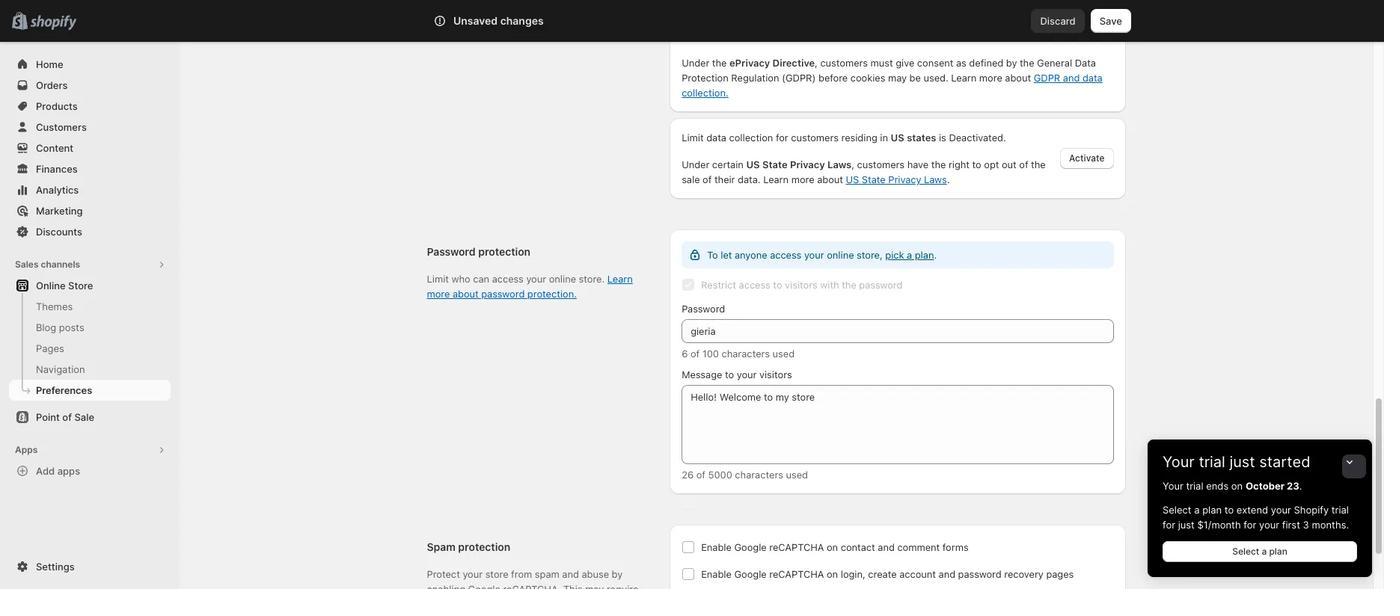 Task type: describe. For each thing, give the bounding box(es) containing it.
select a plan
[[1233, 546, 1288, 558]]

extend
[[1237, 504, 1269, 516]]

orders
[[36, 79, 68, 91]]

months.
[[1312, 519, 1350, 531]]

$1/month
[[1198, 519, 1241, 531]]

blog posts
[[36, 322, 84, 334]]

1 for from the left
[[1163, 519, 1176, 531]]

customers link
[[9, 117, 171, 138]]

online
[[36, 280, 66, 292]]

1 vertical spatial your
[[1260, 519, 1280, 531]]

point
[[36, 412, 60, 424]]

select for select a plan
[[1233, 546, 1260, 558]]

blog posts link
[[9, 317, 171, 338]]

23
[[1287, 481, 1300, 492]]

sales channels button
[[9, 254, 171, 275]]

select a plan link
[[1163, 542, 1358, 563]]

content link
[[9, 138, 171, 159]]

products
[[36, 100, 78, 112]]

search button
[[470, 9, 904, 33]]

shopify image
[[30, 16, 77, 30]]

on
[[1232, 481, 1243, 492]]

sale
[[74, 412, 94, 424]]

unsaved changes
[[454, 14, 544, 27]]

store
[[68, 280, 93, 292]]

pages link
[[9, 338, 171, 359]]

trial for just
[[1199, 454, 1226, 472]]

analytics
[[36, 184, 79, 196]]

settings link
[[9, 557, 171, 578]]

select a plan to extend your shopify trial for just $1/month for your first 3 months.
[[1163, 504, 1350, 531]]

apps
[[57, 466, 80, 478]]

point of sale link
[[9, 407, 171, 428]]

just inside select a plan to extend your shopify trial for just $1/month for your first 3 months.
[[1179, 519, 1195, 531]]

point of sale
[[36, 412, 94, 424]]

navigation link
[[9, 359, 171, 380]]

save button
[[1091, 9, 1132, 33]]

finances link
[[9, 159, 171, 180]]

of
[[62, 412, 72, 424]]

navigation
[[36, 364, 85, 376]]

add apps
[[36, 466, 80, 478]]

point of sale button
[[0, 407, 180, 428]]

channels
[[41, 259, 80, 270]]

themes
[[36, 301, 73, 313]]

2 for from the left
[[1244, 519, 1257, 531]]

sales
[[15, 259, 39, 270]]

discounts
[[36, 226, 82, 238]]

customers
[[36, 121, 87, 133]]

orders link
[[9, 75, 171, 96]]



Task type: vqa. For each thing, say whether or not it's contained in the screenshot.
'trial'
yes



Task type: locate. For each thing, give the bounding box(es) containing it.
save
[[1100, 15, 1123, 27]]

discard
[[1041, 15, 1076, 27]]

discard button
[[1032, 9, 1085, 33]]

1 vertical spatial trial
[[1187, 481, 1204, 492]]

plan for select a plan
[[1270, 546, 1288, 558]]

plan down first at right
[[1270, 546, 1288, 558]]

apps
[[15, 445, 38, 456]]

for left the $1/month
[[1163, 519, 1176, 531]]

preferences
[[36, 385, 92, 397]]

home link
[[9, 54, 171, 75]]

just up the on
[[1230, 454, 1256, 472]]

online store
[[36, 280, 93, 292]]

for down extend
[[1244, 519, 1257, 531]]

select for select a plan to extend your shopify trial for just $1/month for your first 3 months.
[[1163, 504, 1192, 516]]

a down select a plan to extend your shopify trial for just $1/month for your first 3 months.
[[1262, 546, 1267, 558]]

1 horizontal spatial for
[[1244, 519, 1257, 531]]

plan
[[1203, 504, 1222, 516], [1270, 546, 1288, 558]]

a up the $1/month
[[1195, 504, 1200, 516]]

your
[[1271, 504, 1292, 516], [1260, 519, 1280, 531]]

2 your from the top
[[1163, 481, 1184, 492]]

select down select a plan to extend your shopify trial for just $1/month for your first 3 months.
[[1233, 546, 1260, 558]]

1 vertical spatial select
[[1233, 546, 1260, 558]]

1 vertical spatial a
[[1262, 546, 1267, 558]]

content
[[36, 142, 73, 154]]

themes link
[[9, 296, 171, 317]]

your trial ends on october 23 .
[[1163, 481, 1303, 492]]

trial for ends
[[1187, 481, 1204, 492]]

ends
[[1207, 481, 1229, 492]]

marketing
[[36, 205, 83, 217]]

your inside dropdown button
[[1163, 454, 1195, 472]]

october
[[1246, 481, 1285, 492]]

trial
[[1199, 454, 1226, 472], [1187, 481, 1204, 492], [1332, 504, 1349, 516]]

a for select a plan to extend your shopify trial for just $1/month for your first 3 months.
[[1195, 504, 1200, 516]]

your
[[1163, 454, 1195, 472], [1163, 481, 1184, 492]]

add
[[36, 466, 55, 478]]

finances
[[36, 163, 78, 175]]

products link
[[9, 96, 171, 117]]

plan inside select a plan to extend your shopify trial for just $1/month for your first 3 months.
[[1203, 504, 1222, 516]]

0 horizontal spatial plan
[[1203, 504, 1222, 516]]

a
[[1195, 504, 1200, 516], [1262, 546, 1267, 558]]

1 your from the top
[[1163, 454, 1195, 472]]

your for your trial ends on october 23 .
[[1163, 481, 1184, 492]]

0 horizontal spatial select
[[1163, 504, 1192, 516]]

1 vertical spatial your
[[1163, 481, 1184, 492]]

a inside select a plan link
[[1262, 546, 1267, 558]]

unsaved
[[454, 14, 498, 27]]

0 vertical spatial your
[[1271, 504, 1292, 516]]

search
[[494, 15, 526, 27]]

home
[[36, 58, 63, 70]]

trial inside select a plan to extend your shopify trial for just $1/month for your first 3 months.
[[1332, 504, 1349, 516]]

discounts link
[[9, 222, 171, 243]]

trial left ends on the right
[[1187, 481, 1204, 492]]

your left ends on the right
[[1163, 481, 1184, 492]]

preferences link
[[9, 380, 171, 401]]

your up your trial ends on october 23 .
[[1163, 454, 1195, 472]]

your left first at right
[[1260, 519, 1280, 531]]

add apps button
[[9, 461, 171, 482]]

0 vertical spatial just
[[1230, 454, 1256, 472]]

1 vertical spatial just
[[1179, 519, 1195, 531]]

select left to
[[1163, 504, 1192, 516]]

pages
[[36, 343, 64, 355]]

sales channels
[[15, 259, 80, 270]]

marketing link
[[9, 201, 171, 222]]

.
[[1300, 481, 1303, 492]]

a for select a plan
[[1262, 546, 1267, 558]]

your for your trial just started
[[1163, 454, 1195, 472]]

select inside select a plan to extend your shopify trial for just $1/month for your first 3 months.
[[1163, 504, 1192, 516]]

select
[[1163, 504, 1192, 516], [1233, 546, 1260, 558]]

online store link
[[9, 275, 171, 296]]

shopify
[[1295, 504, 1329, 516]]

3
[[1303, 519, 1310, 531]]

started
[[1260, 454, 1311, 472]]

2 vertical spatial trial
[[1332, 504, 1349, 516]]

blog
[[36, 322, 56, 334]]

changes
[[500, 14, 544, 27]]

trial inside dropdown button
[[1199, 454, 1226, 472]]

trial up ends on the right
[[1199, 454, 1226, 472]]

1 horizontal spatial just
[[1230, 454, 1256, 472]]

0 vertical spatial your
[[1163, 454, 1195, 472]]

0 horizontal spatial for
[[1163, 519, 1176, 531]]

just inside dropdown button
[[1230, 454, 1256, 472]]

0 horizontal spatial a
[[1195, 504, 1200, 516]]

first
[[1283, 519, 1301, 531]]

apps button
[[9, 440, 171, 461]]

plan for select a plan to extend your shopify trial for just $1/month for your first 3 months.
[[1203, 504, 1222, 516]]

plan up the $1/month
[[1203, 504, 1222, 516]]

0 horizontal spatial just
[[1179, 519, 1195, 531]]

your trial just started button
[[1148, 440, 1373, 472]]

your up first at right
[[1271, 504, 1292, 516]]

to
[[1225, 504, 1234, 516]]

a inside select a plan to extend your shopify trial for just $1/month for your first 3 months.
[[1195, 504, 1200, 516]]

analytics link
[[9, 180, 171, 201]]

1 horizontal spatial select
[[1233, 546, 1260, 558]]

0 vertical spatial trial
[[1199, 454, 1226, 472]]

0 vertical spatial plan
[[1203, 504, 1222, 516]]

1 horizontal spatial plan
[[1270, 546, 1288, 558]]

for
[[1163, 519, 1176, 531], [1244, 519, 1257, 531]]

trial up 'months.'
[[1332, 504, 1349, 516]]

your trial just started element
[[1148, 479, 1373, 578]]

settings
[[36, 561, 75, 573]]

just
[[1230, 454, 1256, 472], [1179, 519, 1195, 531]]

0 vertical spatial a
[[1195, 504, 1200, 516]]

1 horizontal spatial a
[[1262, 546, 1267, 558]]

0 vertical spatial select
[[1163, 504, 1192, 516]]

1 vertical spatial plan
[[1270, 546, 1288, 558]]

just left the $1/month
[[1179, 519, 1195, 531]]

your trial just started
[[1163, 454, 1311, 472]]

posts
[[59, 322, 84, 334]]



